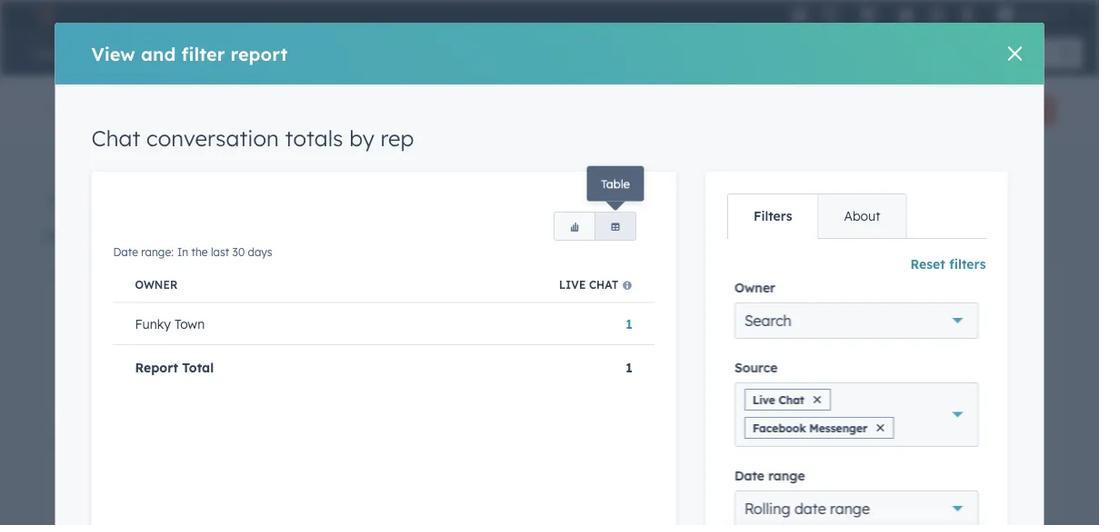 Task type: vqa. For each thing, say whether or not it's contained in the screenshot.
totals to the middle
yes



Task type: locate. For each thing, give the bounding box(es) containing it.
1 horizontal spatial 30
[[232, 246, 245, 260]]

0 horizontal spatial rep
[[261, 267, 285, 285]]

chat overview banner
[[44, 91, 1056, 126]]

conversation
[[146, 125, 279, 152], [93, 267, 188, 285], [604, 267, 699, 285], [93, 437, 188, 455]]

1 horizontal spatial the
[[191, 246, 208, 260]]

the inside chat conversation totals by rep date range: in the last 30 days
[[133, 291, 149, 305]]

0 horizontal spatial the
[[133, 291, 149, 305]]

marketplaces image
[[860, 8, 877, 25]]

in down dashboards
[[119, 291, 130, 305]]

search button
[[735, 303, 979, 339]]

conversation up 1 button
[[604, 267, 699, 285]]

table
[[603, 180, 628, 193]]

about
[[845, 209, 881, 225]]

filters right reset
[[950, 257, 986, 273]]

live
[[559, 278, 586, 292], [753, 393, 776, 407]]

date
[[113, 246, 138, 260], [55, 291, 80, 305], [566, 291, 591, 305], [55, 461, 80, 475], [735, 468, 765, 484]]

last inside chat conversation totals by url date range: in the last 30 days
[[664, 291, 682, 305]]

0 horizontal spatial source
[[588, 323, 633, 337]]

conversation down report
[[93, 437, 188, 455]]

conversation inside dialog
[[146, 125, 279, 152]]

chat overview button
[[67, 97, 226, 123]]

1 horizontal spatial conversations button
[[307, 177, 474, 220]]

group inside chat conversation totals by rep dialog
[[554, 212, 637, 241]]

1 vertical spatial url
[[615, 362, 630, 377]]

chat
[[67, 99, 110, 121], [91, 125, 140, 152], [55, 267, 89, 285], [566, 267, 600, 285], [589, 278, 619, 292], [779, 393, 805, 407], [55, 437, 89, 455]]

conversation inside chat conversation totals by url date range: in the last 30 days
[[604, 267, 699, 285]]

1 horizontal spatial filters
[[950, 257, 986, 273]]

live chat
[[559, 278, 619, 292], [753, 393, 805, 407]]

1
[[626, 316, 633, 332], [626, 361, 633, 376]]

search button
[[1052, 38, 1083, 69]]

1 up test-url
[[626, 316, 633, 332]]

1 horizontal spatial owner
[[135, 278, 178, 292]]

by inside dialog
[[349, 125, 375, 152]]

filter
[[181, 43, 225, 65]]

1 horizontal spatial last
[[211, 246, 229, 260]]

facebook
[[753, 421, 806, 435]]

range right date
[[831, 500, 870, 518]]

conversation inside chat conversation totals by rep date range: in the last 30 days
[[93, 267, 188, 285]]

rep inside dialog
[[381, 125, 414, 152]]

chat for chat conversation totals by url date range: in the last 30 days
[[566, 267, 600, 285]]

rolling date range button
[[735, 491, 979, 526]]

1 button
[[626, 316, 633, 332]]

0 horizontal spatial 30
[[174, 291, 186, 305]]

conversations button
[[192, 177, 299, 220], [307, 177, 474, 220], [482, 177, 589, 220]]

owner for report total
[[135, 278, 178, 292]]

1 horizontal spatial days
[[248, 246, 272, 260]]

filters inside button
[[754, 190, 790, 206]]

1 vertical spatial rep
[[261, 267, 285, 285]]

2 horizontal spatial 30
[[685, 291, 697, 305]]

1 vertical spatial close image
[[814, 396, 821, 404]]

chat inside chat conversation totals by url date range: in the last 30 days
[[566, 267, 600, 285]]

0 horizontal spatial owner
[[85, 199, 120, 212]]

by inside chat conversation totals by rep date range: in the last 30 days
[[238, 267, 256, 285]]

2 1 from the top
[[626, 361, 633, 376]]

0 vertical spatial live chat
[[559, 278, 619, 292]]

date inside chat conversation totals by rep date range: in the last 30 days
[[55, 291, 80, 305]]

conversations
[[85, 185, 162, 199], [200, 185, 278, 199], [315, 185, 393, 199], [490, 185, 568, 199], [901, 323, 998, 337]]

reset filters button
[[911, 254, 986, 276]]

1 horizontal spatial source
[[735, 360, 778, 376]]

range up rolling
[[769, 468, 806, 484]]

1 interactive chart image from the top
[[55, 308, 535, 405]]

the inside chat conversation totals by url date range: in the last 30 days
[[644, 291, 660, 305]]

1 conversations button from the left
[[192, 177, 299, 220]]

rep
[[381, 125, 414, 152], [261, 267, 285, 285], [420, 437, 444, 455]]

chat for chat overview
[[67, 99, 110, 121]]

chat inside popup button
[[67, 99, 110, 121]]

conversation down dashboards
[[93, 267, 188, 285]]

url
[[636, 323, 659, 337], [615, 362, 630, 377]]

0 vertical spatial source
[[588, 323, 633, 337]]

interactive chart image inside chat conversation totals by rep element
[[55, 308, 535, 405]]

2 horizontal spatial last
[[664, 291, 682, 305]]

search image
[[1061, 47, 1074, 60]]

url for test-url
[[615, 362, 630, 377]]

last inside chat conversation totals by rep dialog
[[211, 246, 229, 260]]

chat conversation totals by rep date range: in the last 30 days
[[55, 267, 285, 305]]

by for chat conversation totals by rep
[[349, 125, 375, 152]]

2 interactive chart image from the top
[[55, 478, 535, 526]]

date range: in the last 30 days
[[113, 246, 272, 260]]

0 vertical spatial url
[[636, 323, 659, 337]]

filters
[[754, 190, 790, 206], [950, 257, 986, 273]]

last
[[211, 246, 229, 260], [152, 291, 171, 305], [664, 291, 682, 305]]

conversation for chat conversation totals by url date range: in the last 30 days
[[604, 267, 699, 285]]

Search HubSpot search field
[[844, 38, 1067, 69]]

conversations inside button
[[901, 323, 998, 337]]

days inside chat conversation totals by rep date range: in the last 30 days
[[189, 291, 214, 305]]

in inside chat conversation totals by rep date range: in the last 30 days
[[119, 291, 130, 305]]

0 horizontal spatial close image
[[814, 396, 821, 404]]

1 vertical spatial live chat
[[753, 393, 805, 407]]

0 horizontal spatial conversations button
[[192, 177, 299, 220]]

totals inside chat conversation totals by rep date range: in the last 30 days
[[192, 267, 234, 285]]

0 horizontal spatial range
[[769, 468, 806, 484]]

1 vertical spatial source
[[735, 360, 778, 376]]

by inside chat conversation totals by url date range: in the last 30 days
[[749, 267, 767, 285]]

total
[[182, 361, 214, 376]]

2 horizontal spatial owner
[[735, 280, 776, 296]]

range:
[[141, 246, 174, 260], [83, 291, 115, 305], [594, 291, 626, 305], [83, 461, 115, 475]]

filters up filters
[[754, 190, 790, 206]]

0 horizontal spatial filters
[[754, 190, 790, 206]]

the for chat conversation totals by rep
[[133, 291, 149, 305]]

chat inside chat conversation totals by rep date range: in the last 30 days
[[55, 267, 89, 285]]

search
[[745, 312, 792, 330]]

chat conversation totals by rep dialog
[[55, 23, 1045, 526]]

owner up search
[[735, 280, 776, 296]]

chat conversation totals by rep element
[[44, 255, 546, 416]]

owner up funky
[[135, 278, 178, 292]]

totals for chat conversation totals by rep date range: in the last 30 days
[[192, 267, 234, 285]]

conversations owner
[[85, 185, 162, 212]]

1 vertical spatial filters
[[950, 257, 986, 273]]

tab list inside chat conversation totals by rep dialog
[[728, 194, 907, 240]]

0 horizontal spatial totals
[[192, 267, 234, 285]]

1 horizontal spatial live chat
[[753, 393, 805, 407]]

0 horizontal spatial last
[[152, 291, 171, 305]]

source up test-url
[[588, 323, 633, 337]]

live chat up facebook
[[753, 393, 805, 407]]

the up funky
[[133, 291, 149, 305]]

in for chat conversation totals by url
[[630, 291, 641, 305]]

in inside chat conversation totals by url date range: in the last 30 days
[[630, 291, 641, 305]]

range: inside chat conversation totals by rep date range: in the last 30 days
[[83, 291, 115, 305]]

close image down funky town image on the top
[[1008, 47, 1023, 61]]

last inside chat conversation totals by rep date range: in the last 30 days
[[152, 291, 171, 305]]

dashboard
[[679, 190, 750, 206]]

the
[[191, 246, 208, 260], [133, 291, 149, 305], [644, 291, 660, 305]]

url right 1 button
[[636, 323, 659, 337]]

beta
[[805, 193, 829, 204]]

source inside chat conversation totals by url element
[[588, 323, 633, 337]]

notifications image
[[959, 8, 976, 25]]

source url
[[588, 323, 659, 337]]

filters link
[[728, 195, 818, 239]]

and
[[141, 43, 176, 65]]

url down source url
[[615, 362, 630, 377]]

source down search
[[735, 360, 778, 376]]

0 vertical spatial interactive chart image
[[55, 308, 535, 405]]

None button
[[554, 212, 596, 241], [595, 212, 637, 241], [554, 212, 596, 241], [595, 212, 637, 241]]

chat conversation totals by url date range: in the last 30 days
[[566, 267, 802, 305]]

0 vertical spatial filters
[[754, 190, 790, 206]]

1 vertical spatial 1
[[626, 361, 633, 376]]

0 horizontal spatial url
[[615, 362, 630, 377]]

1 vertical spatial live
[[753, 393, 776, 407]]

1 right test-
[[626, 361, 633, 376]]

filters inside button
[[950, 257, 986, 273]]

source
[[588, 323, 633, 337], [735, 360, 778, 376]]

close image
[[1008, 47, 1023, 61], [814, 396, 821, 404]]

time
[[360, 437, 393, 455]]

30 inside chat conversation totals by url date range: in the last 30 days
[[685, 291, 697, 305]]

rolling
[[745, 500, 791, 518]]

interactive chart image inside the chat conversation average first response time by rep element
[[55, 478, 535, 526]]

conversation for chat conversation totals by rep
[[146, 125, 279, 152]]

the inside chat conversation totals by rep dialog
[[191, 246, 208, 260]]

in for chat conversation totals by rep
[[119, 291, 130, 305]]

group
[[554, 212, 637, 241]]

1 vertical spatial interactive chart image
[[55, 478, 535, 526]]

owner for source
[[735, 280, 776, 296]]

tab list
[[728, 194, 907, 240]]

count of conversations
[[839, 323, 998, 337]]

2 horizontal spatial totals
[[704, 267, 745, 285]]

1 horizontal spatial rep
[[381, 125, 414, 152]]

dashboard filters
[[679, 190, 790, 206]]

live chat up source url
[[559, 278, 619, 292]]

calling icon button
[[815, 3, 846, 27]]

2 vertical spatial rep
[[420, 437, 444, 455]]

totals
[[285, 125, 343, 152], [192, 267, 234, 285], [704, 267, 745, 285]]

hubspot link
[[22, 4, 68, 25]]

conversation for chat conversation totals by rep date range: in the last 30 days
[[93, 267, 188, 285]]

tab list containing filters
[[728, 194, 907, 240]]

30 inside chat conversation totals by rep date range: in the last 30 days
[[174, 291, 186, 305]]

funky menu
[[787, 0, 1078, 29]]

url for source url
[[636, 323, 659, 337]]

2 horizontal spatial rep
[[420, 437, 444, 455]]

0 horizontal spatial in
[[119, 291, 130, 305]]

rep for chat conversation totals by rep date range: in the last 30 days
[[261, 267, 285, 285]]

2 horizontal spatial the
[[644, 291, 660, 305]]

conversation inside chat conversation average first response time by rep date range:
[[93, 437, 188, 455]]

facebook messenger
[[753, 421, 868, 435]]

chat inside chat conversation average first response time by rep date range:
[[55, 437, 89, 455]]

0 vertical spatial live
[[559, 278, 586, 292]]

0 vertical spatial rep
[[381, 125, 414, 152]]

range
[[769, 468, 806, 484], [831, 500, 870, 518]]

average
[[192, 437, 252, 455]]

close image up facebook messenger
[[814, 396, 821, 404]]

report
[[135, 361, 178, 376]]

0 vertical spatial close image
[[1008, 47, 1023, 61]]

chat conversation totals by rep
[[91, 125, 414, 152]]

totals inside chat conversation totals by url date range: in the last 30 days
[[704, 267, 745, 285]]

days
[[248, 246, 272, 260], [189, 291, 214, 305], [700, 291, 725, 305]]

dashboards
[[99, 228, 174, 244]]

marketplaces button
[[849, 0, 888, 29]]

0 vertical spatial range
[[769, 468, 806, 484]]

rep inside chat conversation totals by rep date range: in the last 30 days
[[261, 267, 285, 285]]

conversation down overview
[[146, 125, 279, 152]]

test-url
[[588, 362, 630, 377]]

notifications button
[[952, 0, 983, 29]]

in up 1 button
[[630, 291, 641, 305]]

by
[[349, 125, 375, 152], [238, 267, 256, 285], [749, 267, 767, 285], [397, 437, 415, 455]]

town
[[175, 316, 205, 332]]

1 horizontal spatial close image
[[1008, 47, 1023, 61]]

range: inside chat conversation totals by url date range: in the last 30 days
[[594, 291, 626, 305]]

2 horizontal spatial in
[[630, 291, 641, 305]]

the up chat conversation totals by rep date range: in the last 30 days
[[191, 246, 208, 260]]

1 horizontal spatial range
[[831, 500, 870, 518]]

in
[[177, 246, 188, 260], [119, 291, 130, 305], [630, 291, 641, 305]]

0 vertical spatial 1
[[626, 316, 633, 332]]

manage dashboards
[[44, 228, 174, 244]]

interactive chart image for response
[[55, 478, 535, 526]]

1 horizontal spatial in
[[177, 246, 188, 260]]

2 horizontal spatial days
[[700, 291, 725, 305]]

1 horizontal spatial url
[[636, 323, 659, 337]]

days inside chat conversation totals by url date range: in the last 30 days
[[700, 291, 725, 305]]

by inside chat conversation average first response time by rep date range:
[[397, 437, 415, 455]]

totals inside dialog
[[285, 125, 343, 152]]

1 vertical spatial range
[[831, 500, 870, 518]]

0 horizontal spatial days
[[189, 291, 214, 305]]

source inside chat conversation totals by rep dialog
[[735, 360, 778, 376]]

30
[[232, 246, 245, 260], [174, 291, 186, 305], [685, 291, 697, 305]]

1 horizontal spatial totals
[[285, 125, 343, 152]]

in up chat conversation totals by rep date range: in the last 30 days
[[177, 246, 188, 260]]

settings link
[[926, 5, 949, 24]]

30 for chat conversation totals by url
[[685, 291, 697, 305]]

the up source url
[[644, 291, 660, 305]]

interactive chart image
[[55, 308, 535, 405], [55, 478, 535, 526]]

help image
[[899, 8, 915, 25]]

date inside chat conversation average first response time by rep date range:
[[55, 461, 80, 475]]

close image
[[877, 425, 884, 432]]

owner
[[85, 199, 120, 212], [135, 278, 178, 292], [735, 280, 776, 296]]

help button
[[891, 0, 922, 29]]

2 horizontal spatial conversations button
[[482, 177, 589, 220]]

1 horizontal spatial live
[[753, 393, 776, 407]]

filters for dashboard filters
[[754, 190, 790, 206]]

owner up manage dashboards
[[85, 199, 120, 212]]



Task type: describe. For each thing, give the bounding box(es) containing it.
manage
[[44, 228, 95, 244]]

rolling date range
[[745, 500, 870, 518]]

reset filters
[[911, 257, 986, 273]]

test-
[[588, 362, 615, 377]]

0 horizontal spatial live chat
[[559, 278, 619, 292]]

range: inside chat conversation totals by rep dialog
[[141, 246, 174, 260]]

source for source url
[[588, 323, 633, 337]]

by for chat conversation totals by url date range: in the last 30 days
[[749, 267, 767, 285]]

the for chat conversation totals by url
[[644, 291, 660, 305]]

overview
[[116, 99, 202, 121]]

chat for chat conversation totals by rep
[[91, 125, 140, 152]]

3 conversations button from the left
[[482, 177, 589, 220]]

interactive chart image for rep
[[55, 308, 535, 405]]

report
[[231, 43, 288, 65]]

totals for chat conversation totals by url date range: in the last 30 days
[[704, 267, 745, 285]]

by for chat conversation totals by rep date range: in the last 30 days
[[238, 267, 256, 285]]

chat for chat conversation average first response time by rep date range:
[[55, 437, 89, 455]]

funky town
[[135, 316, 205, 332]]

owner inside conversations owner
[[85, 199, 120, 212]]

report total
[[135, 361, 214, 376]]

last for chat conversation totals by url
[[664, 291, 682, 305]]

count
[[839, 323, 879, 337]]

dashboard filters button
[[660, 187, 790, 210]]

date range
[[735, 468, 806, 484]]

of
[[882, 323, 897, 337]]

count of conversations button
[[733, 308, 1046, 348]]

range: inside chat conversation average first response time by rep date range:
[[83, 461, 115, 475]]

chat conversation average first response time by rep date range:
[[55, 437, 444, 475]]

1 1 from the top
[[626, 316, 633, 332]]

range inside popup button
[[831, 500, 870, 518]]

0 horizontal spatial live
[[559, 278, 586, 292]]

settings image
[[929, 8, 945, 24]]

funky
[[135, 316, 171, 332]]

first
[[257, 437, 286, 455]]

conversation for chat conversation average first response time by rep date range:
[[93, 437, 188, 455]]

response
[[291, 437, 356, 455]]

chat conversation totals by url element
[[555, 255, 1057, 526]]

30 for chat conversation totals by rep
[[174, 291, 186, 305]]

upgrade link
[[788, 5, 811, 24]]

date inside chat conversation totals by url date range: in the last 30 days
[[566, 291, 591, 305]]

chat overview
[[67, 99, 202, 121]]

funky town image
[[998, 6, 1014, 23]]

2 conversations button from the left
[[307, 177, 474, 220]]

about link
[[818, 195, 906, 239]]

chat conversation average first response time by rep element
[[44, 425, 546, 526]]

url
[[772, 267, 802, 285]]

upgrade image
[[792, 8, 808, 24]]

manage dashboards button
[[44, 226, 174, 247]]

in inside chat conversation totals by rep dialog
[[177, 246, 188, 260]]

funky
[[1018, 7, 1049, 22]]

filters for reset filters
[[950, 257, 986, 273]]

rep inside chat conversation average first response time by rep date range:
[[420, 437, 444, 455]]

calling icon image
[[822, 7, 839, 23]]

30 inside chat conversation totals by rep dialog
[[232, 246, 245, 260]]

reset
[[911, 257, 946, 273]]

table tooltip
[[591, 171, 641, 201]]

days for chat conversation totals by url
[[700, 291, 725, 305]]

view and filter report
[[91, 43, 288, 65]]

source for source
[[735, 360, 778, 376]]

funky button
[[987, 0, 1076, 29]]

rep for chat conversation totals by rep
[[381, 125, 414, 152]]

view
[[91, 43, 135, 65]]

chat for chat conversation totals by rep date range: in the last 30 days
[[55, 267, 89, 285]]

messenger
[[810, 421, 868, 435]]

date
[[795, 500, 826, 518]]

filters
[[754, 209, 793, 225]]

last for chat conversation totals by rep
[[152, 291, 171, 305]]

totals for chat conversation totals by rep
[[285, 125, 343, 152]]

days inside chat conversation totals by rep dialog
[[248, 246, 272, 260]]

days for chat conversation totals by rep
[[189, 291, 214, 305]]

hubspot image
[[33, 4, 55, 25]]

assigned:
[[214, 228, 272, 244]]



